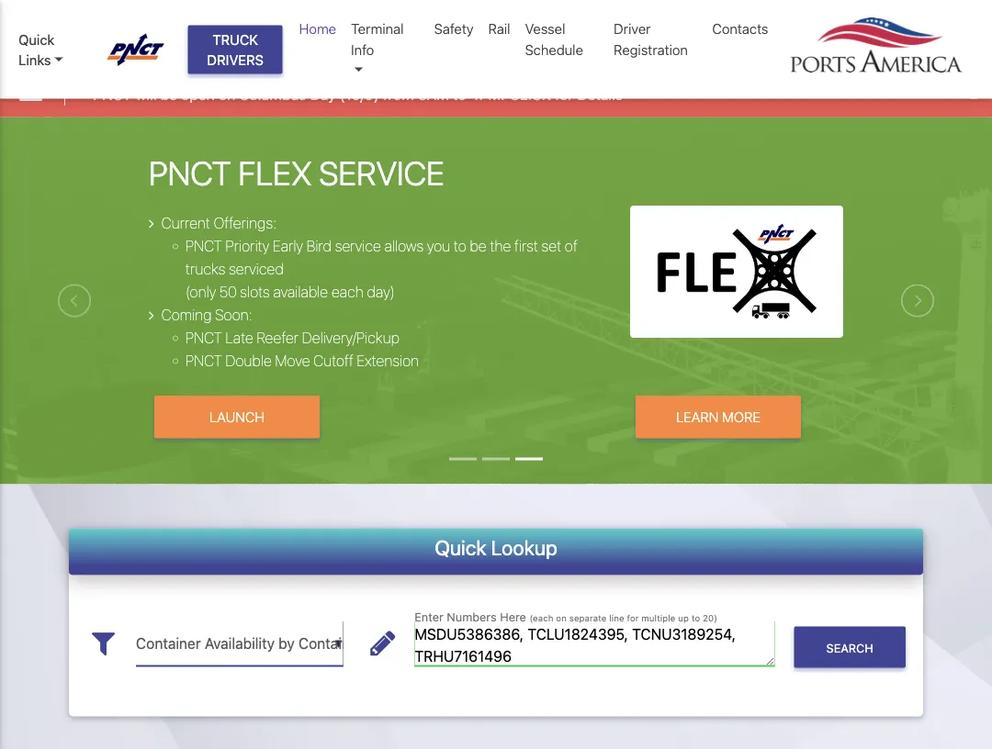 Task type: vqa. For each thing, say whether or not it's contained in the screenshot.
PNCT in Current Offerings: PNCT Priority Early Bird service allows you to be the first set of trucks serviced (only 50 slots available each day)
yes



Task type: locate. For each thing, give the bounding box(es) containing it.
quick for quick links
[[18, 31, 55, 47]]

the
[[490, 237, 511, 255]]

1 horizontal spatial on
[[556, 613, 567, 624]]

on right (each
[[556, 613, 567, 624]]

truck drivers link
[[188, 25, 283, 74]]

quick for quick lookup
[[435, 536, 487, 560]]

20)
[[703, 613, 717, 624]]

will
[[135, 86, 157, 103]]

launch
[[209, 409, 265, 425]]

you
[[427, 237, 450, 255]]

angle right image for current
[[149, 216, 154, 231]]

to inside 'enter numbers here (each on separate line for multiple up to 20)'
[[692, 613, 700, 624]]

launch button
[[154, 396, 320, 439]]

for
[[555, 86, 573, 103], [627, 613, 639, 624]]

terminal info link
[[344, 11, 427, 88]]

0 vertical spatial be
[[161, 86, 177, 103]]

pnct will be open on columbus day (10/9) from 6am to 4pm.*click for details* alert
[[0, 68, 992, 117]]

angle right image
[[149, 216, 154, 231], [149, 308, 154, 323]]

on for separate
[[556, 613, 567, 624]]

1 horizontal spatial be
[[470, 237, 487, 255]]

1 vertical spatial for
[[627, 613, 639, 624]]

(10/9)
[[340, 86, 379, 103]]

None text field
[[136, 621, 343, 667]]

pnct inside alert
[[93, 86, 132, 103]]

quick left lookup at the bottom of page
[[435, 536, 487, 560]]

None text field
[[415, 621, 775, 667]]

home
[[299, 21, 336, 37]]

on inside alert
[[219, 86, 235, 103]]

for left details*
[[555, 86, 573, 103]]

early
[[273, 237, 303, 255]]

0 vertical spatial to
[[453, 86, 466, 103]]

flex
[[238, 153, 312, 192]]

move
[[275, 352, 310, 369]]

vessel schedule
[[525, 21, 583, 57]]

1 vertical spatial be
[[470, 237, 487, 255]]

pnct left will
[[93, 86, 132, 103]]

to for pnct will be open on columbus day (10/9) from 6am to 4pm.*click for details*
[[453, 86, 466, 103]]

pnct
[[93, 86, 132, 103], [149, 153, 231, 192], [186, 237, 222, 255], [186, 329, 222, 346], [186, 352, 222, 369]]

be inside pnct will be open on columbus day (10/9) from 6am to 4pm.*click for details* link
[[161, 86, 177, 103]]

pnct up the "trucks"
[[186, 237, 222, 255]]

for inside 'enter numbers here (each on separate line for multiple up to 20)'
[[627, 613, 639, 624]]

pnct will be open on columbus day (10/9) from 6am to 4pm.*click for details* link
[[93, 83, 629, 105]]

vessel
[[525, 21, 565, 37]]

0 vertical spatial quick
[[18, 31, 55, 47]]

0 horizontal spatial be
[[161, 86, 177, 103]]

available
[[273, 283, 328, 301]]

on inside 'enter numbers here (each on separate line for multiple up to 20)'
[[556, 613, 567, 624]]

angle right image left coming
[[149, 308, 154, 323]]

1 vertical spatial on
[[556, 613, 567, 624]]

4pm.*click
[[470, 86, 551, 103]]

quick lookup
[[435, 536, 557, 560]]

be
[[161, 86, 177, 103], [470, 237, 487, 255]]

1 vertical spatial angle right image
[[149, 308, 154, 323]]

here
[[500, 610, 526, 624]]

flexible service image
[[0, 117, 992, 588]]

for inside pnct will be open on columbus day (10/9) from 6am to 4pm.*click for details* link
[[555, 86, 573, 103]]

quick links
[[18, 31, 55, 68]]

for right line
[[627, 613, 639, 624]]

angle right image left current
[[149, 216, 154, 231]]

0 horizontal spatial quick
[[18, 31, 55, 47]]

1 vertical spatial to
[[454, 237, 466, 255]]

on right open
[[219, 86, 235, 103]]

1 horizontal spatial quick
[[435, 536, 487, 560]]

first
[[514, 237, 538, 255]]

2 vertical spatial to
[[692, 613, 700, 624]]

0 vertical spatial angle right image
[[149, 216, 154, 231]]

current
[[161, 214, 210, 232]]

close image
[[965, 81, 983, 99]]

each
[[331, 283, 364, 301]]

multiple
[[642, 613, 676, 624]]

to right up
[[692, 613, 700, 624]]

details*
[[577, 86, 629, 103]]

1 angle right image from the top
[[149, 216, 154, 231]]

0 horizontal spatial on
[[219, 86, 235, 103]]

pnct up current
[[149, 153, 231, 192]]

coming
[[161, 306, 212, 323]]

search button
[[794, 627, 906, 668]]

be inside current offerings: pnct priority early bird service allows you to be the first set of trucks serviced (only 50 slots available each day)
[[470, 237, 487, 255]]

enter numbers here (each on separate line for multiple up to 20)
[[415, 610, 717, 624]]

pnct inside current offerings: pnct priority early bird service allows you to be the first set of trucks serviced (only 50 slots available each day)
[[186, 237, 222, 255]]

be left the
[[470, 237, 487, 255]]

rail
[[488, 21, 510, 37]]

2 angle right image from the top
[[149, 308, 154, 323]]

(only
[[186, 283, 216, 301]]

learn more
[[676, 409, 761, 425]]

1 vertical spatial quick
[[435, 536, 487, 560]]

terminal info
[[351, 21, 404, 57]]

coming soon: pnct late reefer delivery/pickup pnct double move cutoff extension
[[161, 306, 419, 369]]

driver registration
[[614, 21, 688, 57]]

contacts
[[712, 21, 769, 37]]

line
[[609, 613, 624, 624]]

rail link
[[481, 11, 518, 46]]

to
[[453, 86, 466, 103], [454, 237, 466, 255], [692, 613, 700, 624]]

double
[[225, 352, 272, 369]]

contacts link
[[705, 11, 776, 46]]

lookup
[[491, 536, 557, 560]]

to inside alert
[[453, 86, 466, 103]]

quick up links
[[18, 31, 55, 47]]

to right 6am
[[453, 86, 466, 103]]

0 vertical spatial on
[[219, 86, 235, 103]]

driver
[[614, 21, 651, 37]]

1 horizontal spatial for
[[627, 613, 639, 624]]

be right will
[[161, 86, 177, 103]]

50
[[219, 283, 237, 301]]

on
[[219, 86, 235, 103], [556, 613, 567, 624]]

bird
[[307, 237, 332, 255]]

terminal
[[351, 21, 404, 37]]

0 horizontal spatial for
[[555, 86, 573, 103]]

▼
[[335, 638, 343, 651]]

driver registration link
[[607, 11, 705, 67]]

quick
[[18, 31, 55, 47], [435, 536, 487, 560]]

0 vertical spatial for
[[555, 86, 573, 103]]

to right you
[[454, 237, 466, 255]]



Task type: describe. For each thing, give the bounding box(es) containing it.
up
[[678, 613, 689, 624]]

search
[[827, 641, 873, 655]]

more
[[722, 409, 761, 425]]

numbers
[[447, 610, 497, 624]]

links
[[18, 52, 51, 68]]

set
[[542, 237, 561, 255]]

slots
[[240, 283, 270, 301]]

allows
[[384, 237, 424, 255]]

truck drivers
[[207, 31, 264, 68]]

on for columbus
[[219, 86, 235, 103]]

6am
[[418, 86, 449, 103]]

service
[[319, 153, 444, 192]]

angle right image for coming
[[149, 308, 154, 323]]

pnct will be open on columbus day (10/9) from 6am to 4pm.*click for details*
[[93, 86, 629, 103]]

soon:
[[215, 306, 252, 323]]

cutoff
[[313, 352, 354, 369]]

(each
[[529, 613, 553, 624]]

to inside current offerings: pnct priority early bird service allows you to be the first set of trucks serviced (only 50 slots available each day)
[[454, 237, 466, 255]]

columbus
[[239, 86, 306, 103]]

current offerings: pnct priority early bird service allows you to be the first set of trucks serviced (only 50 slots available each day)
[[161, 214, 578, 301]]

schedule
[[525, 41, 583, 57]]

serviced
[[229, 260, 284, 278]]

separate
[[569, 613, 607, 624]]

drivers
[[207, 52, 264, 68]]

truck
[[213, 31, 258, 47]]

day
[[310, 86, 336, 103]]

of
[[565, 237, 578, 255]]

delivery/pickup
[[302, 329, 400, 346]]

enter
[[415, 610, 444, 624]]

pnct flex service
[[149, 153, 444, 192]]

pnct down coming
[[186, 329, 222, 346]]

info
[[351, 41, 374, 57]]

from
[[383, 86, 414, 103]]

trucks
[[186, 260, 225, 278]]

safety
[[434, 21, 474, 37]]

learn
[[676, 409, 719, 425]]

priority
[[225, 237, 269, 255]]

day)
[[367, 283, 395, 301]]

service
[[335, 237, 381, 255]]

extension
[[357, 352, 419, 369]]

quick links link
[[18, 29, 89, 70]]

vessel schedule link
[[518, 11, 607, 67]]

reefer
[[257, 329, 299, 346]]

open
[[181, 86, 215, 103]]

safety link
[[427, 11, 481, 46]]

late
[[225, 329, 253, 346]]

home link
[[292, 11, 344, 46]]

learn more link
[[636, 396, 801, 439]]

pnct left double
[[186, 352, 222, 369]]

to for enter numbers here (each on separate line for multiple up to 20)
[[692, 613, 700, 624]]

offerings:
[[214, 214, 277, 232]]

registration
[[614, 41, 688, 57]]



